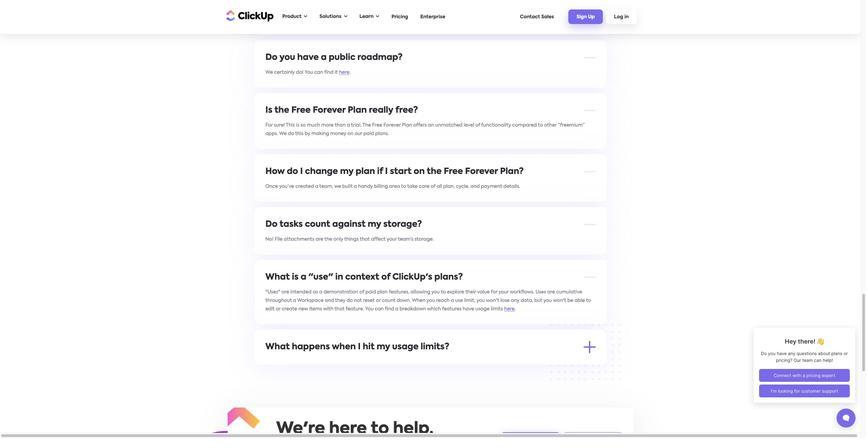 Task type: vqa. For each thing, say whether or not it's contained in the screenshot.
Outline
no



Task type: describe. For each thing, give the bounding box(es) containing it.
workspace
[[298, 298, 324, 303]]

soon
[[400, 359, 411, 364]]

0 horizontal spatial are
[[282, 290, 290, 294]]

your right do,
[[376, 9, 386, 13]]

plans.
[[376, 131, 389, 136]]

clickup logo image
[[217, 403, 261, 438]]

you up 'certainly'
[[280, 53, 296, 62]]

2 won't from the left
[[554, 298, 567, 303]]

free
[[281, 9, 291, 13]]

be inside you'll still be able to use clickup, and we'll let you know as soon as a limit is reached. we're happy to provide a grace period to find the plan that works for you!
[[288, 359, 294, 364]]

public
[[329, 53, 356, 62]]

as inside "uses" are intended as a demonstration of paid plan features, allowing you to explore their value for your workflows. uses are cumulative throughout a workspace and they do not reset or count down. when you reach a use limit, you won't lose any data, but you won't be able to edit or create new items with that feature. you can find a breakdown which features have usage limits
[[313, 290, 318, 294]]

unmatched
[[436, 123, 463, 128]]

1 vertical spatial here
[[505, 307, 515, 311]]

find inside you'll still be able to use clickup, and we'll let you know as soon as a limit is reached. we're happy to provide a grace period to find the plan that works for you!
[[558, 359, 567, 364]]

for inside you'll still be able to use clickup, and we'll let you know as soon as a limit is reached. we're happy to provide a grace period to find the plan that works for you!
[[292, 368, 298, 373]]

"freemium"
[[558, 123, 585, 128]]

money
[[331, 131, 347, 136]]

created
[[296, 184, 314, 189]]

what is a "use" in context of clickup's plans?
[[266, 273, 463, 282]]

functionality
[[482, 123, 512, 128]]

care
[[419, 184, 430, 189]]

and inside "uses" are intended as a demonstration of paid plan features, allowing you to explore their value for your workflows. uses are cumulative throughout a workspace and they do not reset or count down. when you reach a use limit, you won't lose any data, but you won't be able to edit or create new items with that feature. you can find a breakdown which features have usage limits
[[325, 298, 334, 303]]

payment
[[481, 184, 503, 189]]

for sure! this is so much more than a trial. the free forever plan offers an unmatched level of functionality compared to other "freemium" apps. we do this by making money on our paid plans.
[[266, 123, 585, 136]]

your right affect
[[387, 237, 397, 242]]

"use"
[[309, 273, 334, 282]]

once you've created a team, we built a handy billing area to take care of all plan, cycle, and payment details.
[[266, 184, 521, 189]]

free for plan
[[444, 167, 463, 176]]

a inside 'for sure! this is so much more than a trial. the free forever plan offers an unmatched level of functionality compared to other "freemium" apps. we do this by making money on our paid plans.'
[[347, 123, 350, 128]]

a left team,
[[315, 184, 319, 189]]

able inside you'll still be able to use clickup, and we'll let you know as soon as a limit is reached. we're happy to provide a grace period to find the plan that works for you!
[[295, 359, 305, 364]]

you right but
[[544, 298, 552, 303]]

downgrade
[[561, 9, 588, 13]]

cancel
[[298, 9, 314, 13]]

limits
[[491, 307, 504, 311]]

here .
[[505, 307, 516, 311]]

help.
[[393, 421, 434, 437]]

items
[[310, 307, 322, 311]]

sign up
[[577, 15, 595, 19]]

attachments
[[284, 237, 315, 242]]

"uses"
[[266, 290, 281, 294]]

usage inside "uses" are intended as a demonstration of paid plan features, allowing you to explore their value for your workflows. uses are cumulative throughout a workspace and they do not reset or count down. when you reach a use limit, you won't lose any data, but you won't be able to edit or create new items with that feature. you can find a breakdown which features have usage limits
[[476, 307, 490, 311]]

2 vertical spatial here
[[329, 421, 367, 437]]

our
[[355, 131, 363, 136]]

is inside you'll still be able to use clickup, and we'll let you know as soon as a limit is reached. we're happy to provide a grace period to find the plan that works for you!
[[435, 359, 438, 364]]

still
[[279, 359, 286, 364]]

clickup image
[[224, 9, 274, 22]]

period
[[536, 359, 551, 364]]

more
[[322, 123, 334, 128]]

the left only
[[325, 237, 333, 242]]

learn button
[[356, 10, 383, 24]]

plan inside you'll still be able to use clickup, and we'll let you know as soon as a limit is reached. we're happy to provide a grace period to find the plan that works for you!
[[577, 359, 588, 364]]

value
[[478, 290, 490, 294]]

plan inside you're free to cancel at anytime! when you do, your current plan will last until the end of your billing cycle, unless you choose to downgrade immediately.
[[405, 9, 416, 13]]

you down the value
[[477, 298, 485, 303]]

sales
[[542, 14, 554, 19]]

plan?
[[501, 167, 524, 176]]

free for much
[[373, 123, 383, 128]]

we're
[[277, 421, 325, 437]]

throughout
[[266, 298, 292, 303]]

1 horizontal spatial or
[[376, 298, 381, 303]]

the inside you're free to cancel at anytime! when you do, your current plan will last until the end of your billing cycle, unless you choose to downgrade immediately.
[[446, 9, 454, 13]]

use inside you'll still be able to use clickup, and we'll let you know as soon as a limit is reached. we're happy to provide a grace period to find the plan that works for you!
[[313, 359, 320, 364]]

your inside "uses" are intended as a demonstration of paid plan features, allowing you to explore their value for your workflows. uses are cumulative throughout a workspace and they do not reset or count down. when you reach a use limit, you won't lose any data, but you won't be able to edit or create new items with that feature. you can find a breakdown which features have usage limits
[[499, 290, 509, 294]]

0 horizontal spatial i
[[300, 167, 303, 176]]

1 horizontal spatial on
[[414, 167, 425, 176]]

level
[[464, 123, 475, 128]]

team,
[[320, 184, 334, 189]]

0 horizontal spatial in
[[336, 273, 343, 282]]

details.
[[504, 184, 521, 189]]

anytime!
[[321, 9, 342, 13]]

in inside "link"
[[625, 15, 629, 19]]

0 vertical spatial here
[[339, 70, 350, 75]]

so
[[301, 123, 306, 128]]

1 vertical spatial do
[[287, 167, 298, 176]]

we're
[[461, 359, 474, 364]]

0 horizontal spatial billing
[[374, 184, 388, 189]]

0 vertical spatial that
[[360, 237, 370, 242]]

here link for do you have a public roadmap?
[[339, 70, 350, 75]]

0 vertical spatial you
[[305, 70, 313, 75]]

any
[[511, 298, 520, 303]]

new
[[299, 307, 308, 311]]

plans?
[[435, 273, 463, 282]]

do you have a public roadmap?
[[266, 53, 403, 62]]

limit,
[[465, 298, 476, 303]]

trial.
[[351, 123, 362, 128]]

use inside "uses" are intended as a demonstration of paid plan features, allowing you to explore their value for your workflows. uses are cumulative throughout a workspace and they do not reset or count down. when you reach a use limit, you won't lose any data, but you won't be able to edit or create new items with that feature. you can find a breakdown which features have usage limits
[[456, 298, 463, 303]]

count inside "uses" are intended as a demonstration of paid plan features, allowing you to explore their value for your workflows. uses are cumulative throughout a workspace and they do not reset or count down. when you reach a use limit, you won't lose any data, but you won't be able to edit or create new items with that feature. you can find a breakdown which features have usage limits
[[382, 298, 396, 303]]

my for storage?
[[368, 220, 382, 229]]

1 horizontal spatial are
[[316, 237, 324, 242]]

if
[[377, 167, 383, 176]]

is inside 'for sure! this is so much more than a trial. the free forever plan offers an unmatched level of functionality compared to other "freemium" apps. we do this by making money on our paid plans.'
[[296, 123, 300, 128]]

0 horizontal spatial free
[[292, 106, 311, 115]]

features
[[443, 307, 462, 311]]

file
[[275, 237, 283, 242]]

it
[[335, 70, 338, 75]]

you up which
[[427, 298, 435, 303]]

grace
[[521, 359, 534, 364]]

context
[[346, 273, 380, 282]]

workflows.
[[510, 290, 535, 294]]

to inside 'for sure! this is so much more than a trial. the free forever plan offers an unmatched level of functionality compared to other "freemium" apps. we do this by making money on our paid plans.'
[[538, 123, 544, 128]]

log
[[615, 15, 624, 19]]

of inside you're free to cancel at anytime! when you do, your current plan will last until the end of your billing cycle, unless you choose to downgrade immediately.
[[465, 9, 470, 13]]

uses
[[536, 290, 547, 294]]

1 won't from the left
[[487, 298, 500, 303]]

product
[[283, 14, 302, 19]]

much
[[307, 123, 320, 128]]

choose
[[537, 9, 554, 13]]

0 horizontal spatial have
[[298, 53, 319, 62]]

1 horizontal spatial as
[[394, 359, 399, 364]]

of left all
[[431, 184, 436, 189]]

0 horizontal spatial find
[[325, 70, 334, 75]]

2 horizontal spatial as
[[413, 359, 418, 364]]

do tasks count against my storage?
[[266, 220, 422, 229]]

storage.
[[415, 237, 434, 242]]

what happens when i hit my usage limits?
[[266, 343, 450, 351]]

we'll
[[352, 359, 362, 364]]

tasks
[[280, 220, 303, 229]]

you'll still be able to use clickup, and we'll let you know as soon as a limit is reached. we're happy to provide a grace period to find the plan that works for you!
[[266, 359, 588, 373]]

on inside 'for sure! this is so much more than a trial. the free forever plan offers an unmatched level of functionality compared to other "freemium" apps. we do this by making money on our paid plans.'
[[348, 131, 354, 136]]

a left limit
[[419, 359, 422, 364]]

here link for what is a "use" in context of clickup's plans?
[[505, 307, 515, 311]]

1 horizontal spatial i
[[358, 343, 361, 351]]

enterprise link
[[417, 11, 449, 23]]

a up workspace
[[319, 290, 323, 294]]

explore
[[447, 290, 465, 294]]

breakdown
[[400, 307, 426, 311]]

a left grace
[[516, 359, 519, 364]]

really
[[369, 106, 394, 115]]

enterprise
[[421, 14, 446, 19]]

0 horizontal spatial we
[[266, 70, 273, 75]]

forever for than
[[384, 123, 401, 128]]

start
[[390, 167, 412, 176]]

you up reach
[[432, 290, 440, 294]]

you're free to cancel at anytime! when you do, your current plan will last until the end of your billing cycle, unless you choose to downgrade immediately.
[[266, 9, 588, 22]]

by
[[305, 131, 311, 136]]

against
[[333, 220, 366, 229]]

contact sales
[[521, 14, 554, 19]]



Task type: locate. For each thing, give the bounding box(es) containing it.
2 vertical spatial forever
[[466, 167, 498, 176]]

1 do from the top
[[266, 53, 278, 62]]

you
[[305, 70, 313, 75], [365, 307, 374, 311]]

my right hit
[[377, 343, 391, 351]]

0 horizontal spatial can
[[315, 70, 324, 75]]

1 vertical spatial is
[[292, 273, 299, 282]]

they
[[335, 298, 346, 303]]

0 vertical spatial .
[[350, 70, 351, 75]]

0 horizontal spatial or
[[276, 307, 281, 311]]

a up intended
[[301, 273, 307, 282]]

as left the soon
[[394, 359, 399, 364]]

do for do tasks count against my storage?
[[266, 220, 278, 229]]

1 vertical spatial usage
[[393, 343, 419, 351]]

that inside "uses" are intended as a demonstration of paid plan features, allowing you to explore their value for your workflows. uses are cumulative throughout a workspace and they do not reset or count down. when you reach a use limit, you won't lose any data, but you won't be able to edit or create new items with that feature. you can find a breakdown which features have usage limits
[[335, 307, 345, 311]]

roadmap?
[[358, 53, 403, 62]]

of right end
[[465, 9, 470, 13]]

2 vertical spatial and
[[342, 359, 351, 364]]

2 vertical spatial that
[[266, 368, 276, 373]]

cycle, inside you're free to cancel at anytime! when you do, your current plan will last until the end of your billing cycle, unless you choose to downgrade immediately.
[[498, 9, 511, 13]]

1 vertical spatial on
[[414, 167, 425, 176]]

0 vertical spatial billing
[[482, 9, 496, 13]]

that
[[360, 237, 370, 242], [335, 307, 345, 311], [266, 368, 276, 373]]

are right uses
[[548, 290, 556, 294]]

features,
[[389, 290, 410, 294]]

hit
[[363, 343, 375, 351]]

do!
[[296, 70, 304, 75]]

free up so
[[292, 106, 311, 115]]

up
[[589, 15, 595, 19]]

is left so
[[296, 123, 300, 128]]

0 vertical spatial we
[[266, 70, 273, 75]]

0 horizontal spatial when
[[343, 9, 357, 13]]

2 vertical spatial find
[[558, 359, 567, 364]]

a
[[321, 53, 327, 62], [347, 123, 350, 128], [315, 184, 319, 189], [354, 184, 357, 189], [301, 273, 307, 282], [319, 290, 323, 294], [293, 298, 297, 303], [451, 298, 454, 303], [396, 307, 399, 311], [419, 359, 422, 364], [516, 359, 519, 364]]

free up plans.
[[373, 123, 383, 128]]

2 vertical spatial my
[[377, 343, 391, 351]]

my for plan
[[340, 167, 354, 176]]

2 horizontal spatial and
[[471, 184, 480, 189]]

0 vertical spatial is
[[296, 123, 300, 128]]

1 vertical spatial paid
[[366, 290, 376, 294]]

i left hit
[[358, 343, 361, 351]]

do up 'certainly'
[[266, 53, 278, 62]]

1 vertical spatial plan
[[402, 123, 413, 128]]

a up "create"
[[293, 298, 297, 303]]

1 horizontal spatial cycle,
[[498, 9, 511, 13]]

forever up plans.
[[384, 123, 401, 128]]

paid inside 'for sure! this is so much more than a trial. the free forever plan offers an unmatched level of functionality compared to other "freemium" apps. we do this by making money on our paid plans.'
[[364, 131, 374, 136]]

2 horizontal spatial free
[[444, 167, 463, 176]]

in right log
[[625, 15, 629, 19]]

able down cumulative
[[575, 298, 586, 303]]

what
[[266, 273, 290, 282], [266, 343, 290, 351]]

1 horizontal spatial usage
[[476, 307, 490, 311]]

for
[[491, 290, 498, 294], [292, 368, 298, 373]]

0 vertical spatial forever
[[313, 106, 346, 115]]

happy
[[475, 359, 490, 364]]

are up throughout
[[282, 290, 290, 294]]

1 vertical spatial count
[[382, 298, 396, 303]]

compared
[[513, 123, 537, 128]]

won't up limits
[[487, 298, 500, 303]]

you'll
[[266, 359, 278, 364]]

immediately.
[[266, 17, 296, 22]]

billing
[[482, 9, 496, 13], [374, 184, 388, 189]]

or
[[376, 298, 381, 303], [276, 307, 281, 311]]

pricing
[[392, 14, 409, 19]]

allowing
[[411, 290, 431, 294]]

0 vertical spatial paid
[[364, 131, 374, 136]]

1 vertical spatial have
[[463, 307, 475, 311]]

able inside "uses" are intended as a demonstration of paid plan features, allowing you to explore their value for your workflows. uses are cumulative throughout a workspace and they do not reset or count down. when you reach a use limit, you won't lose any data, but you won't be able to edit or create new items with that feature. you can find a breakdown which features have usage limits
[[575, 298, 586, 303]]

or right edit
[[276, 307, 281, 311]]

be right still
[[288, 359, 294, 364]]

can inside "uses" are intended as a demonstration of paid plan features, allowing you to explore their value for your workflows. uses are cumulative throughout a workspace and they do not reset or count down. when you reach a use limit, you won't lose any data, but you won't be able to edit or create new items with that feature. you can find a breakdown which features have usage limits
[[375, 307, 384, 311]]

1 horizontal spatial here link
[[505, 307, 515, 311]]

be inside "uses" are intended as a demonstration of paid plan features, allowing you to explore their value for your workflows. uses are cumulative throughout a workspace and they do not reset or count down. when you reach a use limit, you won't lose any data, but you won't be able to edit or create new items with that feature. you can find a breakdown which features have usage limits
[[568, 298, 574, 303]]

for inside "uses" are intended as a demonstration of paid plan features, allowing you to explore their value for your workflows. uses are cumulative throughout a workspace and they do not reset or count down. when you reach a use limit, you won't lose any data, but you won't be able to edit or create new items with that feature. you can find a breakdown which features have usage limits
[[491, 290, 498, 294]]

plan inside 'for sure! this is so much more than a trial. the free forever plan offers an unmatched level of functionality compared to other "freemium" apps. we do this by making money on our paid plans.'
[[402, 123, 413, 128]]

things
[[345, 237, 359, 242]]

you up contact
[[527, 9, 536, 13]]

have up we certainly do! you can find it here .
[[298, 53, 319, 62]]

that down they
[[335, 307, 345, 311]]

you inside "uses" are intended as a demonstration of paid plan features, allowing you to explore their value for your workflows. uses are cumulative throughout a workspace and they do not reset or count down. when you reach a use limit, you won't lose any data, but you won't be able to edit or create new items with that feature. you can find a breakdown which features have usage limits
[[365, 307, 374, 311]]

forever for i
[[466, 167, 498, 176]]

0 horizontal spatial for
[[292, 368, 298, 373]]

1 what from the top
[[266, 273, 290, 282]]

the right is
[[275, 106, 290, 115]]

0 vertical spatial my
[[340, 167, 354, 176]]

when right anytime!
[[343, 9, 357, 13]]

for
[[266, 123, 273, 128]]

here link down lose
[[505, 307, 515, 311]]

paid down 'the'
[[364, 131, 374, 136]]

1 horizontal spatial be
[[568, 298, 574, 303]]

forever up payment
[[466, 167, 498, 176]]

plan
[[348, 106, 367, 115], [402, 123, 413, 128]]

1 horizontal spatial can
[[375, 307, 384, 311]]

0 vertical spatial usage
[[476, 307, 490, 311]]

0 horizontal spatial on
[[348, 131, 354, 136]]

0 horizontal spatial that
[[266, 368, 276, 373]]

have inside "uses" are intended as a demonstration of paid plan features, allowing you to explore their value for your workflows. uses are cumulative throughout a workspace and they do not reset or count down. when you reach a use limit, you won't lose any data, but you won't be able to edit or create new items with that feature. you can find a breakdown which features have usage limits
[[463, 307, 475, 311]]

log in link
[[607, 10, 637, 24]]

1 vertical spatial or
[[276, 307, 281, 311]]

create
[[282, 307, 298, 311]]

usage left limits
[[476, 307, 490, 311]]

1 vertical spatial .
[[515, 307, 516, 311]]

built
[[343, 184, 353, 189]]

feature.
[[346, 307, 364, 311]]

cycle, left unless
[[498, 9, 511, 13]]

know
[[380, 359, 393, 364]]

and left we'll
[[342, 359, 351, 364]]

we left 'certainly'
[[266, 70, 273, 75]]

lose
[[501, 298, 510, 303]]

paid up reset
[[366, 290, 376, 294]]

1 horizontal spatial count
[[382, 298, 396, 303]]

usage up the soon
[[393, 343, 419, 351]]

storage?
[[384, 220, 422, 229]]

0 vertical spatial count
[[305, 220, 331, 229]]

solutions button
[[316, 10, 351, 24]]

able
[[575, 298, 586, 303], [295, 359, 305, 364]]

2 what from the top
[[266, 343, 290, 351]]

1 horizontal spatial .
[[515, 307, 516, 311]]

find left it
[[325, 70, 334, 75]]

1 horizontal spatial able
[[575, 298, 586, 303]]

and left payment
[[471, 184, 480, 189]]

cycle,
[[498, 9, 511, 13], [456, 184, 470, 189]]

you've
[[279, 184, 294, 189]]

won't down cumulative
[[554, 298, 567, 303]]

1 horizontal spatial won't
[[554, 298, 567, 303]]

what up "uses"
[[266, 273, 290, 282]]

on left our at the left top of page
[[348, 131, 354, 136]]

what up still
[[266, 343, 290, 351]]

1 horizontal spatial in
[[625, 15, 629, 19]]

usage
[[476, 307, 490, 311], [393, 343, 419, 351]]

0 vertical spatial here link
[[339, 70, 350, 75]]

use down explore
[[456, 298, 463, 303]]

do up you've
[[287, 167, 298, 176]]

0 horizontal spatial won't
[[487, 298, 500, 303]]

you up the learn
[[358, 9, 366, 13]]

free?
[[396, 106, 418, 115]]

0 vertical spatial do
[[288, 131, 294, 136]]

area
[[390, 184, 400, 189]]

billing inside you're free to cancel at anytime! when you do, your current plan will last until the end of your billing cycle, unless you choose to downgrade immediately.
[[482, 9, 496, 13]]

i right "if"
[[385, 167, 388, 176]]

0 horizontal spatial use
[[313, 359, 320, 364]]

free inside 'for sure! this is so much more than a trial. the free forever plan offers an unmatched level of functionality compared to other "freemium" apps. we do this by making money on our paid plans.'
[[373, 123, 383, 128]]

reach
[[437, 298, 450, 303]]

0 horizontal spatial here link
[[339, 70, 350, 75]]

able up you!
[[295, 359, 305, 364]]

as right the soon
[[413, 359, 418, 364]]

i up created at the top of page
[[300, 167, 303, 176]]

are left only
[[316, 237, 324, 242]]

you inside you'll still be able to use clickup, and we'll let you know as soon as a limit is reached. we're happy to provide a grace period to find the plan that works for you!
[[370, 359, 379, 364]]

my
[[340, 167, 354, 176], [368, 220, 382, 229], [377, 343, 391, 351]]

this
[[286, 123, 295, 128]]

0 horizontal spatial forever
[[313, 106, 346, 115]]

1 vertical spatial and
[[325, 298, 334, 303]]

a down 'down.'
[[396, 307, 399, 311]]

use left clickup,
[[313, 359, 320, 364]]

1 vertical spatial free
[[373, 123, 383, 128]]

forever up the more
[[313, 106, 346, 115]]

billing left unless
[[482, 9, 496, 13]]

how do i change my plan if i start on the free forever plan?
[[266, 167, 524, 176]]

count
[[305, 220, 331, 229], [382, 298, 396, 303]]

do left the not
[[347, 298, 353, 303]]

do up no!
[[266, 220, 278, 229]]

1 horizontal spatial have
[[463, 307, 475, 311]]

a left trial.
[[347, 123, 350, 128]]

i
[[300, 167, 303, 176], [385, 167, 388, 176], [358, 343, 361, 351]]

do inside 'for sure! this is so much more than a trial. the free forever plan offers an unmatched level of functionality compared to other "freemium" apps. we do this by making money on our paid plans.'
[[288, 131, 294, 136]]

in up demonstration
[[336, 273, 343, 282]]

0 horizontal spatial count
[[305, 220, 331, 229]]

and inside you'll still be able to use clickup, and we'll let you know as soon as a limit is reached. we're happy to provide a grace period to find the plan that works for you!
[[342, 359, 351, 364]]

for left you!
[[292, 368, 298, 373]]

current
[[387, 9, 404, 13]]

1 vertical spatial forever
[[384, 123, 401, 128]]

1 horizontal spatial and
[[342, 359, 351, 364]]

0 vertical spatial do
[[266, 53, 278, 62]]

is up intended
[[292, 273, 299, 282]]

we're here to help.
[[277, 421, 434, 437]]

when
[[332, 343, 356, 351]]

1 horizontal spatial that
[[335, 307, 345, 311]]

0 vertical spatial in
[[625, 15, 629, 19]]

2 horizontal spatial forever
[[466, 167, 498, 176]]

the left end
[[446, 9, 454, 13]]

we down sure!
[[279, 131, 287, 136]]

2 horizontal spatial i
[[385, 167, 388, 176]]

2 horizontal spatial are
[[548, 290, 556, 294]]

do
[[266, 53, 278, 62], [266, 220, 278, 229]]

contact sales button
[[517, 11, 558, 23]]

no! file attachments are the only things that affect your team's storage.
[[266, 237, 434, 242]]

only
[[334, 237, 344, 242]]

to
[[292, 9, 297, 13], [555, 9, 560, 13], [538, 123, 544, 128], [402, 184, 407, 189], [441, 290, 446, 294], [587, 298, 592, 303], [306, 359, 311, 364], [491, 359, 496, 364], [552, 359, 557, 364], [371, 421, 389, 437]]

1 horizontal spatial when
[[412, 298, 426, 303]]

0 vertical spatial find
[[325, 70, 334, 75]]

or right reset
[[376, 298, 381, 303]]

plan inside "uses" are intended as a demonstration of paid plan features, allowing you to explore their value for your workflows. uses are cumulative throughout a workspace and they do not reset or count down. when you reach a use limit, you won't lose any data, but you won't be able to edit or create new items with that feature. you can find a breakdown which features have usage limits
[[378, 290, 388, 294]]

you
[[358, 9, 366, 13], [527, 9, 536, 13], [280, 53, 296, 62], [432, 290, 440, 294], [427, 298, 435, 303], [477, 298, 485, 303], [544, 298, 552, 303], [370, 359, 379, 364]]

product button
[[279, 10, 311, 24]]

on
[[348, 131, 354, 136], [414, 167, 425, 176]]

my up built
[[340, 167, 354, 176]]

1 vertical spatial my
[[368, 220, 382, 229]]

0 vertical spatial or
[[376, 298, 381, 303]]

0 horizontal spatial be
[[288, 359, 294, 364]]

and up with
[[325, 298, 334, 303]]

an
[[428, 123, 434, 128]]

0 horizontal spatial able
[[295, 359, 305, 364]]

can left it
[[315, 70, 324, 75]]

works
[[277, 368, 290, 373]]

have down limit,
[[463, 307, 475, 311]]

1 vertical spatial in
[[336, 273, 343, 282]]

that right things
[[360, 237, 370, 242]]

of inside 'for sure! this is so much more than a trial. the free forever plan offers an unmatched level of functionality compared to other "freemium" apps. we do this by making money on our paid plans.'
[[476, 123, 481, 128]]

1 vertical spatial can
[[375, 307, 384, 311]]

0 horizontal spatial .
[[350, 70, 351, 75]]

a up features
[[451, 298, 454, 303]]

. down any
[[515, 307, 516, 311]]

1 horizontal spatial we
[[279, 131, 287, 136]]

that down "you'll"
[[266, 368, 276, 373]]

sign
[[577, 15, 588, 19]]

plan up trial.
[[348, 106, 367, 115]]

0 vertical spatial and
[[471, 184, 480, 189]]

we inside 'for sure! this is so much more than a trial. the free forever plan offers an unmatched level of functionality compared to other "freemium" apps. we do this by making money on our paid plans.'
[[279, 131, 287, 136]]

can right feature.
[[375, 307, 384, 311]]

0 horizontal spatial and
[[325, 298, 334, 303]]

edit
[[266, 307, 275, 311]]

plan left offers at the top left of the page
[[402, 123, 413, 128]]

here
[[339, 70, 350, 75], [505, 307, 515, 311], [329, 421, 367, 437]]

as up workspace
[[313, 290, 318, 294]]

but
[[535, 298, 543, 303]]

other
[[545, 123, 557, 128]]

until
[[435, 9, 445, 13]]

1 horizontal spatial free
[[373, 123, 383, 128]]

no!
[[266, 237, 274, 242]]

a left the public
[[321, 53, 327, 62]]

1 vertical spatial that
[[335, 307, 345, 311]]

paid inside "uses" are intended as a demonstration of paid plan features, allowing you to explore their value for your workflows. uses are cumulative throughout a workspace and they do not reset or count down. when you reach a use limit, you won't lose any data, but you won't be able to edit or create new items with that feature. you can find a breakdown which features have usage limits
[[366, 290, 376, 294]]

0 horizontal spatial cycle,
[[456, 184, 470, 189]]

1 horizontal spatial use
[[456, 298, 463, 303]]

that inside you'll still be able to use clickup, and we'll let you know as soon as a limit is reached. we're happy to provide a grace period to find the plan that works for you!
[[266, 368, 276, 373]]

the inside you'll still be able to use clickup, and we'll let you know as soon as a limit is reached. we're happy to provide a grace period to find the plan that works for you!
[[568, 359, 576, 364]]

limit
[[423, 359, 434, 364]]

your right end
[[471, 9, 481, 13]]

2 do from the top
[[266, 220, 278, 229]]

you!
[[299, 368, 309, 373]]

.
[[350, 70, 351, 75], [515, 307, 516, 311]]

when inside you're free to cancel at anytime! when you do, your current plan will last until the end of your billing cycle, unless you choose to downgrade immediately.
[[343, 9, 357, 13]]

0 vertical spatial have
[[298, 53, 319, 62]]

you right the do!
[[305, 70, 313, 75]]

1 vertical spatial do
[[266, 220, 278, 229]]

0 vertical spatial plan
[[348, 106, 367, 115]]

count up the attachments
[[305, 220, 331, 229]]

"uses" are intended as a demonstration of paid plan features, allowing you to explore their value for your workflows. uses are cumulative throughout a workspace and they do not reset or count down. when you reach a use limit, you won't lose any data, but you won't be able to edit or create new items with that feature. you can find a breakdown which features have usage limits
[[266, 290, 592, 311]]

for right the value
[[491, 290, 498, 294]]

find inside "uses" are intended as a demonstration of paid plan features, allowing you to explore their value for your workflows. uses are cumulative throughout a workspace and they do not reset or count down. when you reach a use limit, you won't lose any data, but you won't be able to edit or create new items with that feature. you can find a breakdown which features have usage limits
[[385, 307, 394, 311]]

0 horizontal spatial you
[[305, 70, 313, 75]]

you're
[[266, 9, 280, 13]]

free up plan,
[[444, 167, 463, 176]]

. right it
[[350, 70, 351, 75]]

which
[[428, 307, 441, 311]]

find
[[325, 70, 334, 75], [385, 307, 394, 311], [558, 359, 567, 364]]

do inside "uses" are intended as a demonstration of paid plan features, allowing you to explore their value for your workflows. uses are cumulative throughout a workspace and they do not reset or count down. when you reach a use limit, you won't lose any data, but you won't be able to edit or create new items with that feature. you can find a breakdown which features have usage limits
[[347, 298, 353, 303]]

1 horizontal spatial for
[[491, 290, 498, 294]]

a right built
[[354, 184, 357, 189]]

0 vertical spatial be
[[568, 298, 574, 303]]

1 vertical spatial be
[[288, 359, 294, 364]]

2 horizontal spatial that
[[360, 237, 370, 242]]

on up care in the left top of the page
[[414, 167, 425, 176]]

what for what happens when i hit my usage limits?
[[266, 343, 290, 351]]

cycle, right plan,
[[456, 184, 470, 189]]

of inside "uses" are intended as a demonstration of paid plan features, allowing you to explore their value for your workflows. uses are cumulative throughout a workspace and they do not reset or count down. when you reach a use limit, you won't lose any data, but you won't be able to edit or create new items with that feature. you can find a breakdown which features have usage limits
[[360, 290, 365, 294]]

cumulative
[[557, 290, 583, 294]]

apps.
[[266, 131, 278, 136]]

won't
[[487, 298, 500, 303], [554, 298, 567, 303]]

reached.
[[439, 359, 460, 364]]

0 vertical spatial can
[[315, 70, 324, 75]]

you right let
[[370, 359, 379, 364]]

the right period
[[568, 359, 576, 364]]

what for what is a "use" in context of clickup's plans?
[[266, 273, 290, 282]]

is right limit
[[435, 359, 438, 364]]

of up the not
[[360, 290, 365, 294]]

0 vertical spatial able
[[575, 298, 586, 303]]

find right period
[[558, 359, 567, 364]]

1 vertical spatial here link
[[505, 307, 515, 311]]

0 vertical spatial for
[[491, 290, 498, 294]]

the up all
[[427, 167, 442, 176]]

of up features,
[[382, 273, 391, 282]]

do for do you have a public roadmap?
[[266, 53, 278, 62]]

when inside "uses" are intended as a demonstration of paid plan features, allowing you to explore their value for your workflows. uses are cumulative throughout a workspace and they do not reset or count down. when you reach a use limit, you won't lose any data, but you won't be able to edit or create new items with that feature. you can find a breakdown which features have usage limits
[[412, 298, 426, 303]]

0 horizontal spatial usage
[[393, 343, 419, 351]]

forever inside 'for sure! this is so much more than a trial. the free forever plan offers an unmatched level of functionality compared to other "freemium" apps. we do this by making money on our paid plans.'
[[384, 123, 401, 128]]

is the free forever plan really free?
[[266, 106, 418, 115]]

your up lose
[[499, 290, 509, 294]]

at
[[315, 9, 320, 13]]

provide
[[497, 359, 515, 364]]

in
[[625, 15, 629, 19], [336, 273, 343, 282]]



